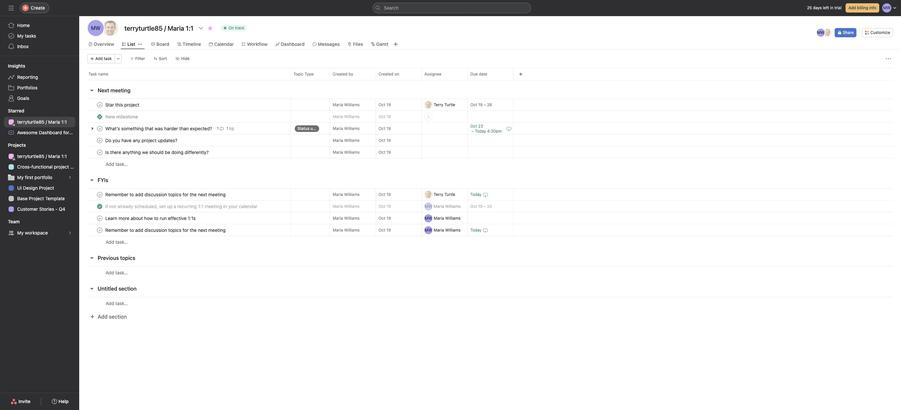 Task type: locate. For each thing, give the bounding box(es) containing it.
my
[[17, 33, 24, 39], [17, 175, 24, 180], [17, 230, 24, 236]]

1 vertical spatial terry turtle
[[434, 192, 456, 197]]

add task… for add task… button within the header fyis tree grid
[[106, 239, 128, 245]]

collapse task list for this section image left 'untitled'
[[89, 286, 94, 292]]

my down team
[[17, 230, 24, 236]]

projects button
[[0, 142, 26, 149]]

add task… button
[[106, 161, 128, 168], [106, 239, 128, 246], [106, 269, 128, 277], [106, 300, 128, 307]]

completed checkbox for star this project text field
[[96, 101, 104, 109]]

1 add task… from the top
[[106, 162, 128, 167]]

completed image for do you have any project updates? text box
[[96, 137, 104, 145]]

ui
[[17, 185, 22, 191]]

terryturtle85 / maria 1:1 up "awesome dashboard for new project" link
[[17, 119, 67, 125]]

1 horizontal spatial dashboard
[[281, 41, 305, 47]]

completed checkbox inside star this project cell
[[96, 101, 104, 109]]

oct 19 for the remember to add discussion topics for the next meeting cell related to tt
[[379, 192, 391, 197]]

2 oct 19 from the top
[[379, 114, 391, 119]]

dashboard inside starred element
[[39, 130, 62, 135]]

dashboard left for
[[39, 130, 62, 135]]

add down 'untitled'
[[98, 314, 108, 320]]

completed checkbox inside do you have any project updates? cell
[[96, 137, 104, 145]]

remember to add discussion topics for the next meeting text field down learn more about how to run effective 1:1s text box at the left bottom of page
[[104, 227, 228, 234]]

add task… button up fyis
[[106, 161, 128, 168]]

0 vertical spatial terryturtle85
[[17, 119, 44, 125]]

created left by
[[333, 72, 348, 77]]

1 task… from the top
[[115, 162, 128, 167]]

Completed checkbox
[[96, 148, 104, 156], [96, 203, 104, 211], [96, 215, 104, 222]]

2 completed checkbox from the top
[[96, 125, 104, 133]]

track
[[235, 25, 245, 30]]

files link
[[348, 41, 363, 48]]

williams
[[344, 102, 360, 107], [344, 114, 360, 119], [344, 126, 360, 131], [344, 138, 360, 143], [344, 150, 360, 155], [344, 192, 360, 197], [344, 204, 360, 209], [445, 204, 461, 209], [344, 216, 360, 221], [445, 216, 461, 221], [344, 228, 360, 233], [445, 228, 461, 233]]

team
[[8, 219, 20, 225]]

1 comment image
[[220, 127, 224, 131]]

add task… up previous topics 'button'
[[106, 239, 128, 245]]

terry turtle for next meeting
[[434, 102, 456, 107]]

0 vertical spatial –
[[484, 102, 486, 107]]

insights
[[8, 63, 25, 69]]

oct 19 for is there anything we should be doing differently? cell
[[379, 150, 391, 155]]

completed checkbox right expand subtask list for the task what's something that was harder than expected? image
[[96, 125, 104, 133]]

williams inside row
[[344, 126, 360, 131]]

terryturtle85 / maria 1:1 link
[[4, 117, 75, 127], [4, 151, 75, 162]]

list link
[[122, 41, 135, 48]]

None text field
[[123, 22, 195, 34]]

add task… button for first add task… row
[[106, 161, 128, 168]]

1 oct 19 from the top
[[379, 102, 391, 107]]

collapse task list for this section image for untitled section
[[89, 286, 94, 292]]

add task… inside header next meeting tree grid
[[106, 162, 128, 167]]

completed checkbox inside what's something that was harder than expected? 'cell'
[[96, 125, 104, 133]]

/ inside starred element
[[46, 119, 47, 125]]

add section button
[[87, 311, 130, 323]]

task… inside header next meeting tree grid
[[115, 162, 128, 167]]

turtle for fyis
[[445, 192, 456, 197]]

remember to add discussion topics for the next meeting cell for mw
[[79, 224, 291, 236]]

add billing info button
[[846, 3, 880, 13]]

3 completed checkbox from the top
[[96, 137, 104, 145]]

2 completed image from the top
[[96, 215, 104, 222]]

add task… up add section
[[106, 301, 128, 306]]

1 completed checkbox from the top
[[96, 148, 104, 156]]

2 remember to add discussion topics for the next meeting cell from the top
[[79, 224, 291, 236]]

– for 20
[[484, 204, 486, 209]]

2 completed image from the top
[[96, 125, 104, 133]]

2 vertical spatial –
[[484, 204, 486, 209]]

oct 19 for do you have any project updates? cell
[[379, 138, 391, 143]]

repeats image up 20
[[483, 192, 488, 197]]

2 terryturtle85 / maria 1:1 from the top
[[17, 154, 67, 159]]

2 task… from the top
[[115, 239, 128, 245]]

1 my from the top
[[17, 33, 24, 39]]

completed image for completed option in the what's something that was harder than expected? 'cell'
[[96, 125, 104, 133]]

add task… button inside header fyis tree grid
[[106, 239, 128, 246]]

oct 19 inside row
[[379, 126, 391, 131]]

tt
[[107, 25, 114, 31], [825, 30, 830, 35], [426, 102, 431, 107], [426, 192, 431, 197]]

2 1:1 from the top
[[61, 154, 67, 159]]

0 vertical spatial terry
[[434, 102, 444, 107]]

remove from starred image
[[208, 25, 213, 31]]

1 vertical spatial completed image
[[96, 215, 104, 222]]

section for add section
[[109, 314, 127, 320]]

untitled
[[98, 286, 117, 292]]

0 vertical spatial terryturtle85 / maria 1:1
[[17, 119, 67, 125]]

section down untitled section button
[[109, 314, 127, 320]]

tt inside header fyis tree grid
[[426, 192, 431, 197]]

0 vertical spatial remember to add discussion topics for the next meeting text field
[[104, 191, 228, 198]]

Completed checkbox
[[96, 101, 104, 109], [96, 125, 104, 133], [96, 137, 104, 145], [96, 191, 104, 199], [96, 226, 104, 234]]

maria williams inside row
[[333, 126, 360, 131]]

1 1:1 from the top
[[61, 119, 67, 125]]

6 completed image from the top
[[96, 226, 104, 234]]

0 vertical spatial project
[[81, 130, 96, 135]]

inbox link
[[4, 41, 75, 52]]

0 vertical spatial my
[[17, 33, 24, 39]]

19 inside row
[[387, 126, 391, 131]]

created
[[333, 72, 348, 77], [379, 72, 394, 77]]

2 created from the left
[[379, 72, 394, 77]]

Is there anything we should be doing differently? text field
[[104, 149, 211, 156]]

oct 19 for the remember to add discussion topics for the next meeting cell for mw
[[379, 228, 391, 233]]

1 horizontal spatial created
[[379, 72, 394, 77]]

1 vertical spatial turtle
[[445, 192, 456, 197]]

2 completed checkbox from the top
[[96, 203, 104, 211]]

1 vertical spatial remember to add discussion topics for the next meeting text field
[[104, 227, 228, 234]]

completed checkbox down fyis
[[96, 191, 104, 199]]

task… down previous topics
[[115, 270, 128, 276]]

terry turtle
[[434, 102, 456, 107], [434, 192, 456, 197]]

3 my from the top
[[17, 230, 24, 236]]

goals
[[17, 95, 29, 101]]

add
[[849, 5, 857, 10], [95, 56, 103, 61], [106, 162, 114, 167], [106, 239, 114, 245], [106, 270, 114, 276], [106, 301, 114, 306], [98, 314, 108, 320]]

2 turtle from the top
[[445, 192, 456, 197]]

ui design project
[[17, 185, 54, 191]]

2 remember to add discussion topics for the next meeting text field from the top
[[104, 227, 228, 234]]

7 oct 19 from the top
[[379, 204, 391, 209]]

project down portfolio
[[39, 185, 54, 191]]

completed checkbox for is there anything we should be doing differently? text box
[[96, 148, 104, 156]]

billing
[[858, 5, 869, 10]]

– inside header fyis tree grid
[[484, 204, 486, 209]]

update
[[311, 126, 324, 131]]

0 vertical spatial completed image
[[96, 137, 104, 145]]

remember to add discussion topics for the next meeting text field for mw
[[104, 227, 228, 234]]

terryturtle85 / maria 1:1 link up awesome
[[4, 117, 75, 127]]

3 collapse task list for this section image from the top
[[89, 286, 94, 292]]

maria williams
[[333, 102, 360, 107], [333, 114, 360, 119], [333, 126, 360, 131], [333, 138, 360, 143], [333, 150, 360, 155], [333, 192, 360, 197], [333, 204, 360, 209], [434, 204, 461, 209], [333, 216, 360, 221], [434, 216, 461, 221], [333, 228, 360, 233], [434, 228, 461, 233]]

inbox
[[17, 44, 29, 49]]

completed image inside do you have any project updates? cell
[[96, 137, 104, 145]]

– inside oct 23 – today 4:30pm
[[472, 129, 474, 134]]

workspace
[[25, 230, 48, 236]]

1 terry from the top
[[434, 102, 444, 107]]

1 remember to add discussion topics for the next meeting text field from the top
[[104, 191, 228, 198]]

if not already scheduled, set up a recurring 1:1 meeting in your calendar cell
[[79, 200, 291, 213]]

base
[[17, 196, 28, 201]]

completed checkbox for if not already scheduled, set up a recurring 1:1 meeting in your calendar text field
[[96, 203, 104, 211]]

timeline link
[[177, 41, 201, 48]]

add up "previous"
[[106, 239, 114, 245]]

2 add task… row from the top
[[79, 236, 902, 248]]

1 remember to add discussion topics for the next meeting cell from the top
[[79, 189, 291, 201]]

due date
[[471, 72, 488, 77]]

0 vertical spatial terry turtle
[[434, 102, 456, 107]]

1 vertical spatial –
[[472, 129, 474, 134]]

2 add task… from the top
[[106, 239, 128, 245]]

add left billing
[[849, 5, 857, 10]]

remember to add discussion topics for the next meeting cell down if not already scheduled, set up a recurring 1:1 meeting in your calendar cell
[[79, 224, 291, 236]]

oct
[[379, 102, 386, 107], [471, 102, 477, 107], [379, 114, 386, 119], [471, 124, 477, 129], [379, 126, 386, 131], [379, 138, 386, 143], [379, 150, 386, 155], [379, 192, 386, 197], [379, 204, 386, 209], [471, 204, 477, 209], [379, 216, 386, 221], [379, 228, 386, 233]]

– for 26
[[484, 102, 486, 107]]

section right 'untitled'
[[119, 286, 137, 292]]

project
[[81, 130, 96, 135], [39, 185, 54, 191], [29, 196, 44, 201]]

4 add task… button from the top
[[106, 300, 128, 307]]

1 vertical spatial terryturtle85 / maria 1:1 link
[[4, 151, 75, 162]]

add task… button down previous topics
[[106, 269, 128, 277]]

1 vertical spatial terry
[[434, 192, 444, 197]]

2 collapse task list for this section image from the top
[[89, 178, 94, 183]]

completed image inside if not already scheduled, set up a recurring 1:1 meeting in your calendar cell
[[96, 203, 104, 211]]

customize
[[871, 30, 891, 35]]

0 horizontal spatial dashboard
[[39, 130, 62, 135]]

awesome dashboard for new project
[[17, 130, 96, 135]]

show options image
[[199, 25, 204, 31]]

info
[[870, 5, 877, 10]]

add task… down previous topics
[[106, 270, 128, 276]]

completed checkbox up "previous"
[[96, 226, 104, 234]]

my left first
[[17, 175, 24, 180]]

2 terry turtle from the top
[[434, 192, 456, 197]]

turtle inside header next meeting tree grid
[[445, 102, 456, 107]]

terryturtle85 / maria 1:1 link up functional
[[4, 151, 75, 162]]

add left 'task'
[[95, 56, 103, 61]]

add task… row
[[79, 158, 902, 170], [79, 236, 902, 248], [79, 267, 902, 279], [79, 297, 902, 310]]

/
[[46, 119, 47, 125], [46, 154, 47, 159]]

/ up "awesome dashboard for new project" link
[[46, 119, 47, 125]]

terry inside header fyis tree grid
[[434, 192, 444, 197]]

my for my first portfolio
[[17, 175, 24, 180]]

collapse task list for this section image
[[89, 256, 94, 261]]

0 vertical spatial today
[[475, 129, 486, 134]]

my left tasks
[[17, 33, 24, 39]]

5 completed image from the top
[[96, 203, 104, 211]]

0 vertical spatial turtle
[[445, 102, 456, 107]]

remember to add discussion topics for the next meeting cell up if not already scheduled, set up a recurring 1:1 meeting in your calendar text field
[[79, 189, 291, 201]]

1:1 up for
[[61, 119, 67, 125]]

my inside teams element
[[17, 230, 24, 236]]

2 vertical spatial collapse task list for this section image
[[89, 286, 94, 292]]

4 completed checkbox from the top
[[96, 191, 104, 199]]

reporting link
[[4, 72, 75, 83]]

– left 20
[[484, 204, 486, 209]]

team button
[[0, 219, 20, 225]]

6 oct 19 from the top
[[379, 192, 391, 197]]

remember to add discussion topics for the next meeting text field up if not already scheduled, set up a recurring 1:1 meeting in your calendar text field
[[104, 191, 228, 198]]

next meeting
[[98, 88, 131, 93]]

0 horizontal spatial created
[[333, 72, 348, 77]]

project inside "awesome dashboard for new project" link
[[81, 130, 96, 135]]

3 completed image from the top
[[96, 148, 104, 156]]

row containing task name
[[79, 68, 902, 80]]

2 terry from the top
[[434, 192, 444, 197]]

add inside add billing info button
[[849, 5, 857, 10]]

completed image inside learn more about how to run effective 1:1s cell
[[96, 215, 104, 222]]

terry for fyis
[[434, 192, 444, 197]]

23
[[479, 124, 483, 129]]

today left repeats icon
[[471, 228, 482, 233]]

completed image for learn more about how to run effective 1:1s text box at the left bottom of page
[[96, 215, 104, 222]]

completed checkbox inside learn more about how to run effective 1:1s cell
[[96, 215, 104, 222]]

untitled section button
[[98, 283, 137, 295]]

help
[[59, 399, 69, 405]]

repeats image right 4:30pm
[[507, 126, 512, 131]]

remember to add discussion topics for the next meeting cell
[[79, 189, 291, 201], [79, 224, 291, 236]]

add task… up fyis
[[106, 162, 128, 167]]

completed checkbox inside if not already scheduled, set up a recurring 1:1 meeting in your calendar cell
[[96, 203, 104, 211]]

0 vertical spatial section
[[119, 286, 137, 292]]

completed checkbox inside is there anything we should be doing differently? cell
[[96, 148, 104, 156]]

2 add task… button from the top
[[106, 239, 128, 246]]

5 completed checkbox from the top
[[96, 226, 104, 234]]

starred element
[[0, 105, 96, 139]]

2 vertical spatial my
[[17, 230, 24, 236]]

starred button
[[0, 108, 24, 114]]

task… up previous topics 'button'
[[115, 239, 128, 245]]

topic
[[294, 72, 304, 77]]

is there anything we should be doing differently? cell
[[79, 146, 291, 159]]

customer stories - q4 link
[[4, 204, 75, 215]]

timeline
[[183, 41, 201, 47]]

completed image inside star this project cell
[[96, 101, 104, 109]]

2 terryturtle85 from the top
[[17, 154, 44, 159]]

1 vertical spatial completed checkbox
[[96, 203, 104, 211]]

today up oct 19 – 20
[[471, 192, 482, 197]]

template
[[45, 196, 65, 201]]

my workspace
[[17, 230, 48, 236]]

8 oct 19 from the top
[[379, 216, 391, 221]]

completed checkbox up completed milestone image
[[96, 101, 104, 109]]

0 vertical spatial remember to add discussion topics for the next meeting cell
[[79, 189, 291, 201]]

hide button
[[173, 54, 193, 63]]

1 vertical spatial collapse task list for this section image
[[89, 178, 94, 183]]

insights button
[[0, 63, 25, 69]]

1 subtask image
[[230, 127, 234, 131]]

collapse task list for this section image left fyis
[[89, 178, 94, 183]]

today for maria williams
[[471, 228, 482, 233]]

create
[[31, 5, 45, 11]]

projects element
[[0, 139, 79, 216]]

section inside add section button
[[109, 314, 127, 320]]

cross-
[[17, 164, 32, 170]]

terry turtle inside header next meeting tree grid
[[434, 102, 456, 107]]

3 add task… button from the top
[[106, 269, 128, 277]]

1 turtle from the top
[[445, 102, 456, 107]]

left
[[823, 5, 830, 10]]

mw for the remember to add discussion topics for the next meeting cell for mw
[[425, 228, 432, 233]]

project down ui design project
[[29, 196, 44, 201]]

project right new
[[81, 130, 96, 135]]

1 created from the left
[[333, 72, 348, 77]]

4 completed image from the top
[[96, 191, 104, 199]]

base project template link
[[4, 194, 75, 204]]

1 vertical spatial 1:1
[[61, 154, 67, 159]]

1 add task… button from the top
[[106, 161, 128, 168]]

1 terry turtle from the top
[[434, 102, 456, 107]]

1 / from the top
[[46, 119, 47, 125]]

1 completed image from the top
[[96, 101, 104, 109]]

4 oct 19 from the top
[[379, 138, 391, 143]]

1 terryturtle85 / maria 1:1 link from the top
[[4, 117, 75, 127]]

task… inside header fyis tree grid
[[115, 239, 128, 245]]

today for terry turtle
[[471, 192, 482, 197]]

19 for new milestone cell
[[387, 114, 391, 119]]

/ up cross-functional project plan
[[46, 154, 47, 159]]

terryturtle85 / maria 1:1 link inside starred element
[[4, 117, 75, 127]]

Learn more about how to run effective 1:1s text field
[[104, 215, 198, 222]]

1 terryturtle85 from the top
[[17, 119, 44, 125]]

0 horizontal spatial repeats image
[[483, 192, 488, 197]]

my inside projects element
[[17, 175, 24, 180]]

mw
[[91, 25, 101, 31], [818, 30, 825, 35], [425, 204, 432, 209], [425, 216, 432, 221], [425, 228, 432, 233]]

add inside add task button
[[95, 56, 103, 61]]

repeats image
[[507, 126, 512, 131], [483, 192, 488, 197]]

starred
[[8, 108, 24, 114]]

terryturtle85 up awesome
[[17, 119, 44, 125]]

terryturtle85 / maria 1:1 inside starred element
[[17, 119, 67, 125]]

add task… button for 2nd add task… row
[[106, 239, 128, 246]]

2 vertical spatial today
[[471, 228, 482, 233]]

4 task… from the top
[[115, 301, 128, 306]]

– for today
[[472, 129, 474, 134]]

add task… button up previous topics 'button'
[[106, 239, 128, 246]]

5 oct 19 from the top
[[379, 150, 391, 155]]

filter
[[135, 56, 145, 61]]

0 vertical spatial 1:1
[[61, 119, 67, 125]]

add task… button up add section
[[106, 300, 128, 307]]

1 vertical spatial today
[[471, 192, 482, 197]]

1 vertical spatial project
[[39, 185, 54, 191]]

terryturtle85 / maria 1:1 up functional
[[17, 154, 67, 159]]

task… down untitled section on the left bottom of the page
[[115, 301, 128, 306]]

plan
[[70, 164, 79, 170]]

for
[[63, 130, 69, 135]]

my for my workspace
[[17, 230, 24, 236]]

row
[[79, 68, 902, 80], [87, 80, 894, 81], [79, 99, 902, 111], [79, 111, 902, 123], [79, 123, 902, 135], [79, 134, 902, 147], [79, 146, 902, 159], [79, 189, 902, 201], [79, 200, 902, 213], [79, 212, 902, 225], [79, 224, 902, 236]]

add inside header next meeting tree grid
[[106, 162, 114, 167]]

– left '26'
[[484, 102, 486, 107]]

collapse task list for this section image left next
[[89, 88, 94, 93]]

maria
[[333, 102, 343, 107], [333, 114, 343, 119], [48, 119, 60, 125], [333, 126, 343, 131], [333, 138, 343, 143], [333, 150, 343, 155], [48, 154, 60, 159], [333, 192, 343, 197], [333, 204, 343, 209], [434, 204, 444, 209], [333, 216, 343, 221], [434, 216, 444, 221], [333, 228, 343, 233], [434, 228, 444, 233]]

What's something that was harder than expected? text field
[[104, 125, 214, 132]]

1 completed checkbox from the top
[[96, 101, 104, 109]]

3 add task… from the top
[[106, 270, 128, 276]]

collapse task list for this section image
[[89, 88, 94, 93], [89, 178, 94, 183], [89, 286, 94, 292]]

Completed milestone checkbox
[[97, 114, 102, 119]]

9 oct 19 from the top
[[379, 228, 391, 233]]

3 oct 19 from the top
[[379, 126, 391, 131]]

terry inside header next meeting tree grid
[[434, 102, 444, 107]]

completed image
[[96, 101, 104, 109], [96, 125, 104, 133], [96, 148, 104, 156], [96, 191, 104, 199], [96, 203, 104, 211], [96, 226, 104, 234]]

files
[[353, 41, 363, 47]]

If not already scheduled, set up a recurring 1:1 meeting in your calendar text field
[[104, 203, 259, 210]]

add task… button inside header next meeting tree grid
[[106, 161, 128, 168]]

2 vertical spatial completed checkbox
[[96, 215, 104, 222]]

1 collapse task list for this section image from the top
[[89, 88, 94, 93]]

awesome
[[17, 130, 38, 135]]

1 terryturtle85 / maria 1:1 from the top
[[17, 119, 67, 125]]

Remember to add discussion topics for the next meeting text field
[[104, 191, 228, 198], [104, 227, 228, 234]]

4:30pm
[[487, 129, 502, 134]]

add task… inside header fyis tree grid
[[106, 239, 128, 245]]

terryturtle85 / maria 1:1
[[17, 119, 67, 125], [17, 154, 67, 159]]

task… down do you have any project updates? text box
[[115, 162, 128, 167]]

terry
[[434, 102, 444, 107], [434, 192, 444, 197]]

remember to add discussion topics for the next meeting cell for tt
[[79, 189, 291, 201]]

1 vertical spatial section
[[109, 314, 127, 320]]

1 vertical spatial /
[[46, 154, 47, 159]]

oct 19
[[379, 102, 391, 107], [379, 114, 391, 119], [379, 126, 391, 131], [379, 138, 391, 143], [379, 150, 391, 155], [379, 192, 391, 197], [379, 204, 391, 209], [379, 216, 391, 221], [379, 228, 391, 233]]

– left 23
[[472, 129, 474, 134]]

completed image
[[96, 137, 104, 145], [96, 215, 104, 222]]

4 add task… from the top
[[106, 301, 128, 306]]

reporting
[[17, 74, 38, 80]]

1:1 up project
[[61, 154, 67, 159]]

1 vertical spatial terryturtle85 / maria 1:1
[[17, 154, 67, 159]]

section inside untitled section button
[[119, 286, 137, 292]]

dashboard up topic
[[281, 41, 305, 47]]

today left 4:30pm
[[475, 129, 486, 134]]

1 completed image from the top
[[96, 137, 104, 145]]

2 terryturtle85 / maria 1:1 link from the top
[[4, 151, 75, 162]]

trial
[[835, 5, 842, 10]]

0 vertical spatial repeats image
[[507, 126, 512, 131]]

add up fyis
[[106, 162, 114, 167]]

0 vertical spatial collapse task list for this section image
[[89, 88, 94, 93]]

1 vertical spatial terryturtle85
[[17, 154, 44, 159]]

created left on
[[379, 72, 394, 77]]

my tasks link
[[4, 31, 75, 41]]

share
[[843, 30, 854, 35]]

2 my from the top
[[17, 175, 24, 180]]

2 / from the top
[[46, 154, 47, 159]]

portfolios link
[[4, 83, 75, 93]]

1 vertical spatial dashboard
[[39, 130, 62, 135]]

maria inside row
[[333, 126, 343, 131]]

first
[[25, 175, 33, 180]]

terry turtle inside header fyis tree grid
[[434, 192, 456, 197]]

0 vertical spatial /
[[46, 119, 47, 125]]

0 vertical spatial completed checkbox
[[96, 148, 104, 156]]

ui design project link
[[4, 183, 75, 194]]

customize button
[[863, 28, 894, 37]]

add field image
[[519, 72, 523, 76]]

terryturtle85 up the cross-
[[17, 154, 44, 159]]

topics
[[120, 255, 135, 261]]

1 vertical spatial my
[[17, 175, 24, 180]]

completed image inside is there anything we should be doing differently? cell
[[96, 148, 104, 156]]

repeats image inside header fyis tree grid
[[483, 192, 488, 197]]

completed image for completed checkbox within if not already scheduled, set up a recurring 1:1 meeting in your calendar cell
[[96, 203, 104, 211]]

2 vertical spatial project
[[29, 196, 44, 201]]

0 vertical spatial terryturtle85 / maria 1:1 link
[[4, 117, 75, 127]]

19
[[387, 102, 391, 107], [479, 102, 483, 107], [387, 114, 391, 119], [387, 126, 391, 131], [387, 138, 391, 143], [387, 150, 391, 155], [387, 192, 391, 197], [387, 204, 391, 209], [479, 204, 483, 209], [387, 216, 391, 221], [387, 228, 391, 233]]

1 vertical spatial remember to add discussion topics for the next meeting cell
[[79, 224, 291, 236]]

my inside "link"
[[17, 33, 24, 39]]

turtle inside header fyis tree grid
[[445, 192, 456, 197]]

1 vertical spatial repeats image
[[483, 192, 488, 197]]

3 completed checkbox from the top
[[96, 215, 104, 222]]

completed checkbox down completed milestone image
[[96, 137, 104, 145]]

add inside header fyis tree grid
[[106, 239, 114, 245]]



Task type: vqa. For each thing, say whether or not it's contained in the screenshot.
updates, in Yeti Inbox is where you get updates, notifications, and messages from your teammates. Send an invite to start collaborating. 34 minutes ago
no



Task type: describe. For each thing, give the bounding box(es) containing it.
functional
[[31, 164, 53, 170]]

my first portfolio
[[17, 175, 52, 180]]

remember to add discussion topics for the next meeting text field for tt
[[104, 191, 228, 198]]

terry for next meeting
[[434, 102, 444, 107]]

Star this project text field
[[104, 102, 141, 108]]

learn more about how to run effective 1:1s cell
[[79, 212, 291, 225]]

completed image for completed option within the star this project cell
[[96, 101, 104, 109]]

20
[[487, 204, 492, 209]]

status update button
[[291, 123, 330, 135]]

filter button
[[127, 54, 148, 63]]

add task
[[95, 56, 112, 61]]

search list box
[[373, 3, 531, 13]]

star this project cell
[[79, 99, 291, 111]]

created by
[[333, 72, 353, 77]]

goals link
[[4, 93, 75, 104]]

add task… for add task… button related to second add task… row from the bottom
[[106, 270, 128, 276]]

workflow
[[247, 41, 268, 47]]

create button
[[20, 3, 49, 13]]

hide sidebar image
[[9, 5, 14, 11]]

completed checkbox for remember to add discussion topics for the next meeting text field for tt
[[96, 191, 104, 199]]

turtle for next meeting
[[445, 102, 456, 107]]

-
[[55, 206, 58, 212]]

repeats image
[[483, 228, 488, 233]]

oct 19 for if not already scheduled, set up a recurring 1:1 meeting in your calendar cell
[[379, 204, 391, 209]]

19 for if not already scheduled, set up a recurring 1:1 meeting in your calendar cell
[[387, 204, 391, 209]]

3 add task… row from the top
[[79, 267, 902, 279]]

19 for is there anything we should be doing differently? cell
[[387, 150, 391, 155]]

customer
[[17, 206, 38, 212]]

26
[[487, 102, 492, 107]]

completed checkbox for learn more about how to run effective 1:1s text box at the left bottom of page
[[96, 215, 104, 222]]

terryturtle85 inside starred element
[[17, 119, 44, 125]]

project
[[54, 164, 69, 170]]

0 vertical spatial dashboard
[[281, 41, 305, 47]]

previous
[[98, 255, 119, 261]]

completed image for completed option associated with remember to add discussion topics for the next meeting text field for tt
[[96, 191, 104, 199]]

completed checkbox for remember to add discussion topics for the next meeting text field corresponding to mw
[[96, 226, 104, 234]]

base project template
[[17, 196, 65, 201]]

add task… button for 1st add task… row from the bottom of the page
[[106, 300, 128, 307]]

more actions image
[[887, 56, 892, 61]]

created on
[[379, 72, 399, 77]]

on
[[395, 72, 399, 77]]

add tab image
[[393, 42, 399, 47]]

projects
[[8, 142, 26, 148]]

Do you have any project updates? text field
[[104, 137, 179, 144]]

overview
[[94, 41, 114, 47]]

/ inside projects element
[[46, 154, 47, 159]]

board link
[[151, 41, 169, 48]]

awesome dashboard for new project link
[[4, 127, 96, 138]]

1 horizontal spatial repeats image
[[507, 126, 512, 131]]

teams element
[[0, 216, 79, 240]]

hide
[[181, 56, 190, 61]]

days
[[814, 5, 822, 10]]

19 for the remember to add discussion topics for the next meeting cell related to tt
[[387, 192, 391, 197]]

created for created by
[[333, 72, 348, 77]]

topic type
[[294, 72, 314, 77]]

maria inside projects element
[[48, 154, 60, 159]]

completed milestone image
[[97, 114, 102, 119]]

mw for learn more about how to run effective 1:1s cell
[[425, 216, 432, 221]]

oct 19 for new milestone cell
[[379, 114, 391, 119]]

project inside ui design project 'link'
[[39, 185, 54, 191]]

tab actions image
[[138, 42, 142, 46]]

insights element
[[0, 60, 79, 105]]

list
[[127, 41, 135, 47]]

meeting
[[111, 88, 131, 93]]

add inside add section button
[[98, 314, 108, 320]]

previous topics button
[[98, 252, 135, 264]]

mw for if not already scheduled, set up a recurring 1:1 meeting in your calendar cell
[[425, 204, 432, 209]]

created for created on
[[379, 72, 394, 77]]

do you have any project updates? cell
[[79, 134, 291, 147]]

oct 19 for learn more about how to run effective 1:1s cell
[[379, 216, 391, 221]]

header fyis tree grid
[[79, 189, 902, 248]]

task
[[89, 72, 97, 77]]

1 add task… row from the top
[[79, 158, 902, 170]]

on
[[229, 25, 234, 30]]

add up add section button
[[106, 301, 114, 306]]

board
[[157, 41, 169, 47]]

messages
[[318, 41, 340, 47]]

add task… for add task… button inside the header next meeting tree grid
[[106, 162, 128, 167]]

oct 23 – today 4:30pm
[[471, 124, 502, 134]]

collapse task list for this section image for fyis
[[89, 178, 94, 183]]

what's something that was harder than expected? cell
[[79, 123, 291, 135]]

add down "previous"
[[106, 270, 114, 276]]

collapse task list for this section image for next meeting
[[89, 88, 94, 93]]

see details, my workspace image
[[68, 231, 72, 235]]

portfolios
[[17, 85, 38, 91]]

completed image for completed checkbox in the is there anything we should be doing differently? cell
[[96, 148, 104, 156]]

add task… for add task… button associated with 1st add task… row from the bottom of the page
[[106, 301, 128, 306]]

terry turtle for fyis
[[434, 192, 456, 197]]

calendar
[[214, 41, 234, 47]]

19 for learn more about how to run effective 1:1s cell
[[387, 216, 391, 221]]

1:1 inside starred element
[[61, 119, 67, 125]]

1:1 inside projects element
[[61, 154, 67, 159]]

cross-functional project plan
[[17, 164, 79, 170]]

New milestone text field
[[104, 113, 140, 120]]

add billing info
[[849, 5, 877, 10]]

portfolio
[[34, 175, 52, 180]]

gantt
[[377, 41, 389, 47]]

maria inside starred element
[[48, 119, 60, 125]]

invite
[[19, 399, 30, 405]]

25 days left in trial
[[808, 5, 842, 10]]

home link
[[4, 20, 75, 31]]

stories
[[39, 206, 54, 212]]

messages link
[[313, 41, 340, 48]]

oct inside oct 23 – today 4:30pm
[[471, 124, 477, 129]]

sort
[[159, 56, 167, 61]]

project inside base project template link
[[29, 196, 44, 201]]

date
[[479, 72, 488, 77]]

new milestone cell
[[79, 111, 291, 123]]

19 for do you have any project updates? cell
[[387, 138, 391, 143]]

share button
[[835, 28, 857, 37]]

status update
[[298, 126, 324, 131]]

terryturtle85 / maria 1:1 inside projects element
[[17, 154, 67, 159]]

global element
[[0, 16, 79, 56]]

oct 19 – 26
[[471, 102, 492, 107]]

calendar link
[[209, 41, 234, 48]]

oct 19 for star this project cell
[[379, 102, 391, 107]]

terryturtle85 inside projects element
[[17, 154, 44, 159]]

expand subtask list for the task what's something that was harder than expected? image
[[90, 126, 95, 131]]

name
[[98, 72, 108, 77]]

tt inside header next meeting tree grid
[[426, 102, 431, 107]]

on track button
[[218, 23, 250, 33]]

completed image for remember to add discussion topics for the next meeting text field corresponding to mw's completed option
[[96, 226, 104, 234]]

row containing oct 23
[[79, 123, 902, 135]]

on track
[[229, 25, 245, 30]]

completed checkbox for do you have any project updates? text box
[[96, 137, 104, 145]]

home
[[17, 22, 30, 28]]

status
[[298, 126, 310, 131]]

add task button
[[87, 54, 115, 63]]

more actions image
[[116, 57, 120, 61]]

my workspace link
[[4, 228, 75, 238]]

19 for the remember to add discussion topics for the next meeting cell for mw
[[387, 228, 391, 233]]

overview link
[[89, 41, 114, 48]]

today inside oct 23 – today 4:30pm
[[475, 129, 486, 134]]

search
[[384, 5, 399, 11]]

fyis
[[98, 177, 108, 183]]

dashboard link
[[276, 41, 305, 48]]

by
[[349, 72, 353, 77]]

header next meeting tree grid
[[79, 99, 902, 170]]

3 task… from the top
[[115, 270, 128, 276]]

4 add task… row from the top
[[79, 297, 902, 310]]

section for untitled section
[[119, 286, 137, 292]]

see details, my first portfolio image
[[68, 176, 72, 180]]

cross-functional project plan link
[[4, 162, 79, 172]]

19 for star this project cell
[[387, 102, 391, 107]]

my for my tasks
[[17, 33, 24, 39]]

add task… button for second add task… row from the bottom
[[106, 269, 128, 277]]



